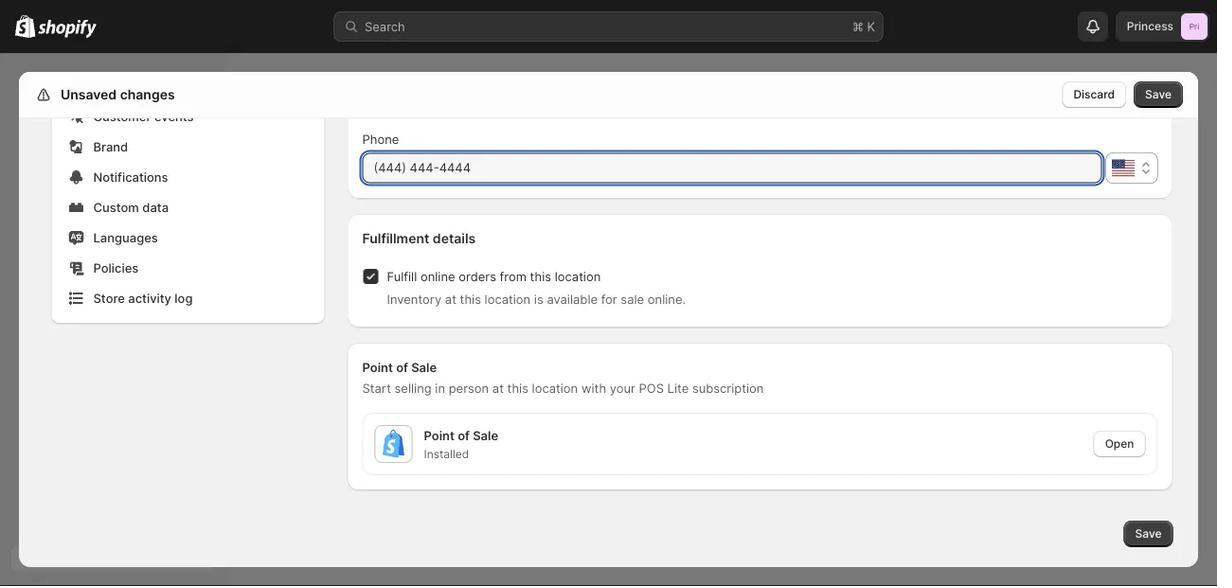 Task type: describe. For each thing, give the bounding box(es) containing it.
store
[[93, 291, 125, 305]]

in
[[435, 381, 445, 395]]

sale for start
[[411, 360, 437, 375]]

unsaved
[[61, 87, 117, 103]]

with
[[581, 381, 606, 395]]

log
[[175, 291, 193, 305]]

princess image
[[1181, 13, 1208, 40]]

inventory
[[387, 292, 442, 306]]

is
[[534, 292, 543, 306]]

discard
[[1074, 88, 1115, 101]]

⌘ k
[[852, 19, 875, 34]]

location inside point of sale start selling in person at this location with your pos lite subscription
[[532, 381, 578, 395]]

start
[[362, 381, 391, 395]]

lite
[[667, 381, 689, 395]]

of for installed
[[458, 428, 470, 443]]

discard button
[[1062, 81, 1126, 108]]

settings
[[57, 87, 110, 103]]

orders
[[459, 269, 496, 284]]

custom data link
[[63, 194, 313, 221]]

point for point of sale installed
[[424, 428, 455, 443]]

sale
[[621, 292, 644, 306]]

fulfill
[[387, 269, 417, 284]]

data
[[142, 200, 169, 215]]

custom
[[93, 200, 139, 215]]

sale for installed
[[473, 428, 498, 443]]

princess
[[1127, 19, 1174, 33]]

⌘
[[852, 19, 864, 34]]

fulfill online orders from this location
[[387, 269, 601, 284]]

this inside point of sale start selling in person at this location with your pos lite subscription
[[507, 381, 528, 395]]

1 vertical spatial save button
[[1124, 521, 1173, 547]]

1 horizontal spatial shopify image
[[38, 19, 97, 38]]

settings dialog
[[19, 0, 1198, 567]]

0 vertical spatial save button
[[1134, 81, 1183, 108]]

policies
[[93, 260, 139, 275]]

customer events
[[93, 109, 194, 124]]

notifications link
[[63, 164, 313, 190]]

for
[[601, 292, 617, 306]]

0 vertical spatial location
[[555, 269, 601, 284]]

open
[[1105, 437, 1134, 451]]

0 horizontal spatial this
[[460, 292, 481, 306]]

fulfillment
[[362, 231, 429, 247]]

activity
[[128, 291, 171, 305]]

customer events link
[[63, 103, 313, 130]]

installed
[[424, 448, 469, 461]]

k
[[867, 19, 875, 34]]

of for start
[[396, 360, 408, 375]]



Task type: locate. For each thing, give the bounding box(es) containing it.
1 horizontal spatial of
[[458, 428, 470, 443]]

of
[[396, 360, 408, 375], [458, 428, 470, 443]]

at
[[445, 292, 456, 306], [492, 381, 504, 395]]

subscription
[[692, 381, 764, 395]]

united states (+1) image
[[1112, 160, 1135, 177]]

languages link
[[63, 224, 313, 251]]

0 vertical spatial at
[[445, 292, 456, 306]]

at down online
[[445, 292, 456, 306]]

point for point of sale start selling in person at this location with your pos lite subscription
[[362, 360, 393, 375]]

details
[[433, 231, 476, 247]]

point of sale start selling in person at this location with your pos lite subscription
[[362, 360, 764, 395]]

1 horizontal spatial sale
[[473, 428, 498, 443]]

location down from
[[485, 292, 531, 306]]

at right person
[[492, 381, 504, 395]]

location up available
[[555, 269, 601, 284]]

save for topmost save button
[[1145, 88, 1172, 101]]

inventory at this location is available for sale online.
[[387, 292, 686, 306]]

languages
[[93, 230, 158, 245]]

1 vertical spatial point
[[424, 428, 455, 443]]

unsaved changes
[[61, 87, 175, 103]]

save button
[[1134, 81, 1183, 108], [1124, 521, 1173, 547]]

open link
[[1094, 431, 1146, 457]]

sale down person
[[473, 428, 498, 443]]

pos
[[639, 381, 664, 395]]

search
[[365, 19, 405, 34]]

events
[[154, 109, 194, 124]]

save
[[1145, 88, 1172, 101], [1135, 527, 1162, 541]]

of up the installed
[[458, 428, 470, 443]]

1 vertical spatial of
[[458, 428, 470, 443]]

store activity log link
[[63, 285, 313, 312]]

policies link
[[63, 255, 313, 281]]

2 horizontal spatial this
[[530, 269, 551, 284]]

location
[[555, 269, 601, 284], [485, 292, 531, 306], [532, 381, 578, 395]]

this
[[530, 269, 551, 284], [460, 292, 481, 306], [507, 381, 528, 395]]

sale inside point of sale installed
[[473, 428, 498, 443]]

brand
[[93, 139, 128, 154]]

0 vertical spatial of
[[396, 360, 408, 375]]

0 horizontal spatial shopify image
[[15, 15, 35, 38]]

selling
[[394, 381, 432, 395]]

of up selling
[[396, 360, 408, 375]]

1 horizontal spatial point
[[424, 428, 455, 443]]

0 horizontal spatial of
[[396, 360, 408, 375]]

0 vertical spatial this
[[530, 269, 551, 284]]

2 vertical spatial location
[[532, 381, 578, 395]]

online.
[[648, 292, 686, 306]]

point up start
[[362, 360, 393, 375]]

0 vertical spatial point
[[362, 360, 393, 375]]

phone
[[362, 132, 399, 146]]

of inside point of sale start selling in person at this location with your pos lite subscription
[[396, 360, 408, 375]]

person
[[449, 381, 489, 395]]

available
[[547, 292, 598, 306]]

sale
[[411, 360, 437, 375], [473, 428, 498, 443]]

0 horizontal spatial sale
[[411, 360, 437, 375]]

from
[[500, 269, 527, 284]]

fulfillment details
[[362, 231, 476, 247]]

this up is
[[530, 269, 551, 284]]

your
[[610, 381, 635, 395]]

0 vertical spatial sale
[[411, 360, 437, 375]]

sale inside point of sale start selling in person at this location with your pos lite subscription
[[411, 360, 437, 375]]

1 vertical spatial at
[[492, 381, 504, 395]]

1 vertical spatial this
[[460, 292, 481, 306]]

of inside point of sale installed
[[458, 428, 470, 443]]

2 vertical spatial this
[[507, 381, 528, 395]]

1 horizontal spatial at
[[492, 381, 504, 395]]

0 horizontal spatial point
[[362, 360, 393, 375]]

at inside point of sale start selling in person at this location with your pos lite subscription
[[492, 381, 504, 395]]

save button right discard button
[[1134, 81, 1183, 108]]

point inside point of sale installed
[[424, 428, 455, 443]]

this right person
[[507, 381, 528, 395]]

save button down open link
[[1124, 521, 1173, 547]]

custom data
[[93, 200, 169, 215]]

notifications
[[93, 170, 168, 184]]

Phone text field
[[362, 153, 1102, 183]]

point of sale link
[[424, 426, 502, 445]]

point of sale installed
[[424, 428, 498, 461]]

save for save button to the bottom
[[1135, 527, 1162, 541]]

sale up selling
[[411, 360, 437, 375]]

1 horizontal spatial this
[[507, 381, 528, 395]]

brand link
[[63, 134, 313, 160]]

point up the installed
[[424, 428, 455, 443]]

location left with
[[532, 381, 578, 395]]

save right 'discard'
[[1145, 88, 1172, 101]]

this down orders
[[460, 292, 481, 306]]

changes
[[120, 87, 175, 103]]

online
[[420, 269, 455, 284]]

point inside point of sale start selling in person at this location with your pos lite subscription
[[362, 360, 393, 375]]

store activity log
[[93, 291, 193, 305]]

point
[[362, 360, 393, 375], [424, 428, 455, 443]]

1 vertical spatial location
[[485, 292, 531, 306]]

save down open link
[[1135, 527, 1162, 541]]

dialog
[[1206, 72, 1217, 567]]

0 horizontal spatial at
[[445, 292, 456, 306]]

0 vertical spatial save
[[1145, 88, 1172, 101]]

1 vertical spatial sale
[[473, 428, 498, 443]]

shopify image
[[15, 15, 35, 38], [38, 19, 97, 38]]

customer
[[93, 109, 151, 124]]

1 vertical spatial save
[[1135, 527, 1162, 541]]



Task type: vqa. For each thing, say whether or not it's contained in the screenshot.
the Create
no



